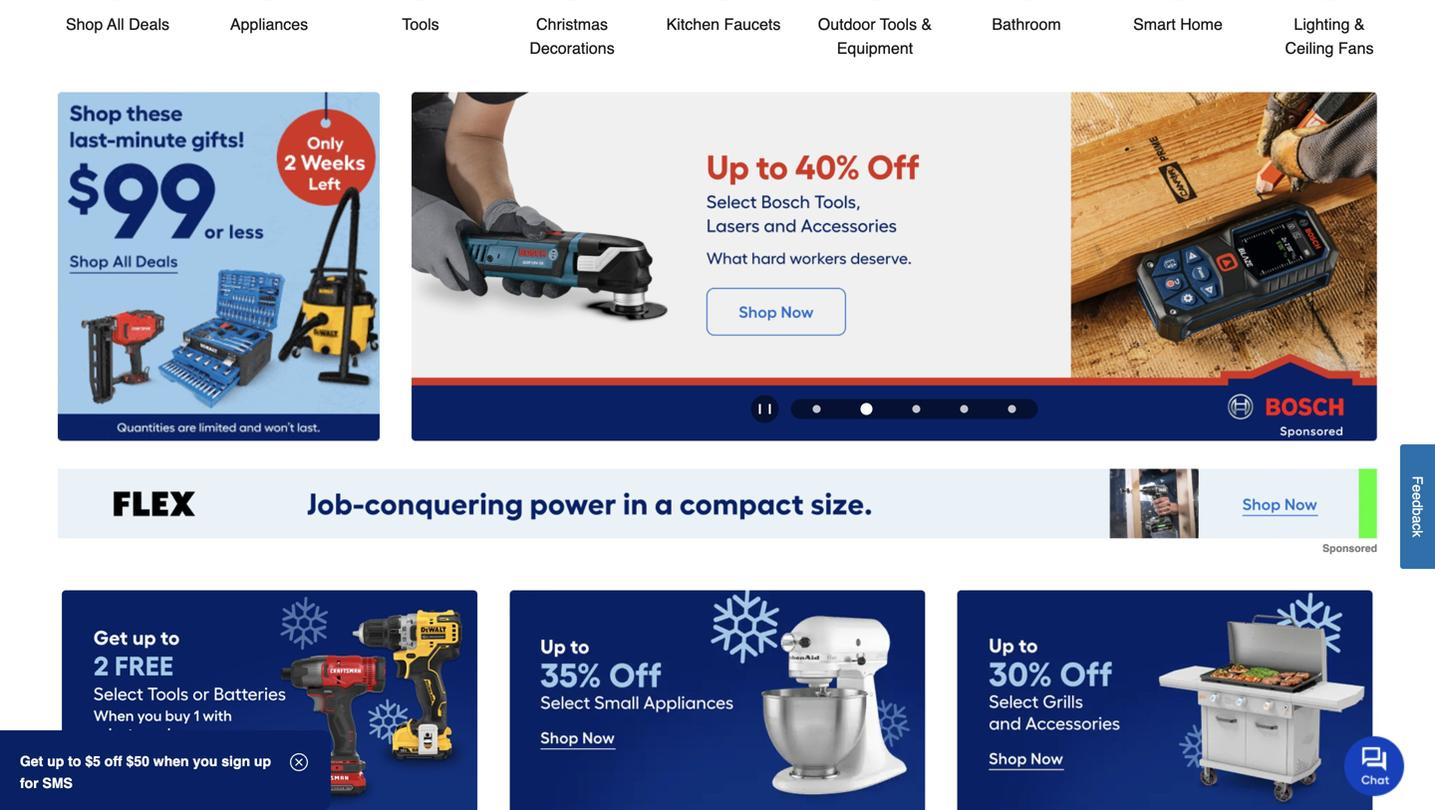 Task type: vqa. For each thing, say whether or not it's contained in the screenshot.
left &
yes



Task type: locate. For each thing, give the bounding box(es) containing it.
0 vertical spatial advertisement region
[[412, 92, 1378, 445]]

1 horizontal spatial &
[[1355, 15, 1365, 33]]

& up fans
[[1355, 15, 1365, 33]]

up to 35 percent off select small appliances. image
[[510, 590, 926, 811]]

scroll to item #4 element
[[941, 405, 988, 413]]

0 horizontal spatial &
[[922, 15, 932, 33]]

1 up from the left
[[47, 754, 64, 770]]

scroll to item #5 element
[[988, 405, 1036, 413]]

lighting
[[1294, 15, 1350, 33]]

christmas decorations
[[530, 15, 615, 57]]

off
[[104, 754, 122, 770]]

2 & from the left
[[1355, 15, 1365, 33]]

$5
[[85, 754, 101, 770]]

tools inside outdoor tools & equipment
[[880, 15, 917, 33]]

1 horizontal spatial tools
[[880, 15, 917, 33]]

outdoor tools & equipment
[[818, 15, 932, 57]]

arrow left image
[[429, 267, 449, 286]]

fans
[[1339, 39, 1374, 57]]

kitchen faucets
[[667, 15, 781, 33]]

home
[[1181, 15, 1223, 33]]

kitchen
[[667, 15, 720, 33]]

scroll to item #3 element
[[893, 405, 941, 413]]

k
[[1410, 530, 1426, 537]]

outdoor tools & equipment button
[[816, 0, 935, 60]]

smart home button
[[1119, 0, 1238, 36]]

0 horizontal spatial up
[[47, 754, 64, 770]]

get up to 2 free select tools or batteries when you buy 1 with select purchases. image
[[62, 590, 478, 811]]

lighting & ceiling fans button
[[1270, 0, 1390, 60]]

decorations
[[530, 39, 615, 57]]

f e e d b a c k button
[[1401, 444, 1436, 569]]

tools
[[402, 15, 439, 33], [880, 15, 917, 33]]

advertisement region
[[412, 92, 1378, 445], [58, 469, 1378, 555]]

1 tools from the left
[[402, 15, 439, 33]]

lighting & ceiling fans
[[1286, 15, 1374, 57]]

up right sign
[[254, 754, 271, 770]]

sms
[[42, 776, 73, 792]]

0 horizontal spatial tools
[[402, 15, 439, 33]]

scroll to item #1 element
[[793, 405, 841, 413]]

tools inside tools button
[[402, 15, 439, 33]]

& right outdoor
[[922, 15, 932, 33]]

&
[[922, 15, 932, 33], [1355, 15, 1365, 33]]

2 tools from the left
[[880, 15, 917, 33]]

f
[[1410, 476, 1426, 485]]

up left to
[[47, 754, 64, 770]]

1 horizontal spatial up
[[254, 754, 271, 770]]

you
[[193, 754, 218, 770]]

1 & from the left
[[922, 15, 932, 33]]

2 up from the left
[[254, 754, 271, 770]]

smart
[[1134, 15, 1176, 33]]

get
[[20, 754, 43, 770]]

b
[[1410, 508, 1426, 516]]

when
[[153, 754, 189, 770]]

f e e d b a c k
[[1410, 476, 1426, 537]]

$50
[[126, 754, 149, 770]]

equipment
[[837, 39, 913, 57]]

appliances button
[[209, 0, 329, 36]]

e up b
[[1410, 492, 1426, 500]]

up
[[47, 754, 64, 770], [254, 754, 271, 770]]

for
[[20, 776, 39, 792]]

e up the d
[[1410, 485, 1426, 492]]

get up to $5 off $50 when you sign up for sms
[[20, 754, 271, 792]]

e
[[1410, 485, 1426, 492], [1410, 492, 1426, 500]]



Task type: describe. For each thing, give the bounding box(es) containing it.
shop these last-minute gifts. $99 or less. quantities are limited and won't last. image
[[58, 92, 380, 441]]

shop all deals button
[[58, 0, 177, 36]]

faucets
[[724, 15, 781, 33]]

d
[[1410, 500, 1426, 508]]

christmas
[[536, 15, 608, 33]]

scroll to item #2 element
[[841, 403, 893, 415]]

all
[[107, 15, 124, 33]]

kitchen faucets button
[[664, 0, 784, 36]]

outdoor
[[818, 15, 876, 33]]

a
[[1410, 516, 1426, 523]]

shop
[[66, 15, 103, 33]]

sign
[[222, 754, 250, 770]]

to
[[68, 754, 81, 770]]

deals
[[129, 15, 170, 33]]

shop all deals
[[66, 15, 170, 33]]

arrow right image
[[1341, 267, 1361, 286]]

smart home
[[1134, 15, 1223, 33]]

1 vertical spatial advertisement region
[[58, 469, 1378, 555]]

christmas decorations button
[[512, 0, 632, 60]]

up to 30 percent off select grills and accessories. image
[[958, 590, 1374, 811]]

2 e from the top
[[1410, 492, 1426, 500]]

bathroom button
[[967, 0, 1087, 36]]

ceiling
[[1286, 39, 1334, 57]]

appliances
[[230, 15, 308, 33]]

& inside lighting & ceiling fans
[[1355, 15, 1365, 33]]

& inside outdoor tools & equipment
[[922, 15, 932, 33]]

tools button
[[361, 0, 481, 36]]

1 e from the top
[[1410, 485, 1426, 492]]

bathroom
[[992, 15, 1061, 33]]

chat invite button image
[[1345, 736, 1406, 797]]

c
[[1410, 523, 1426, 530]]



